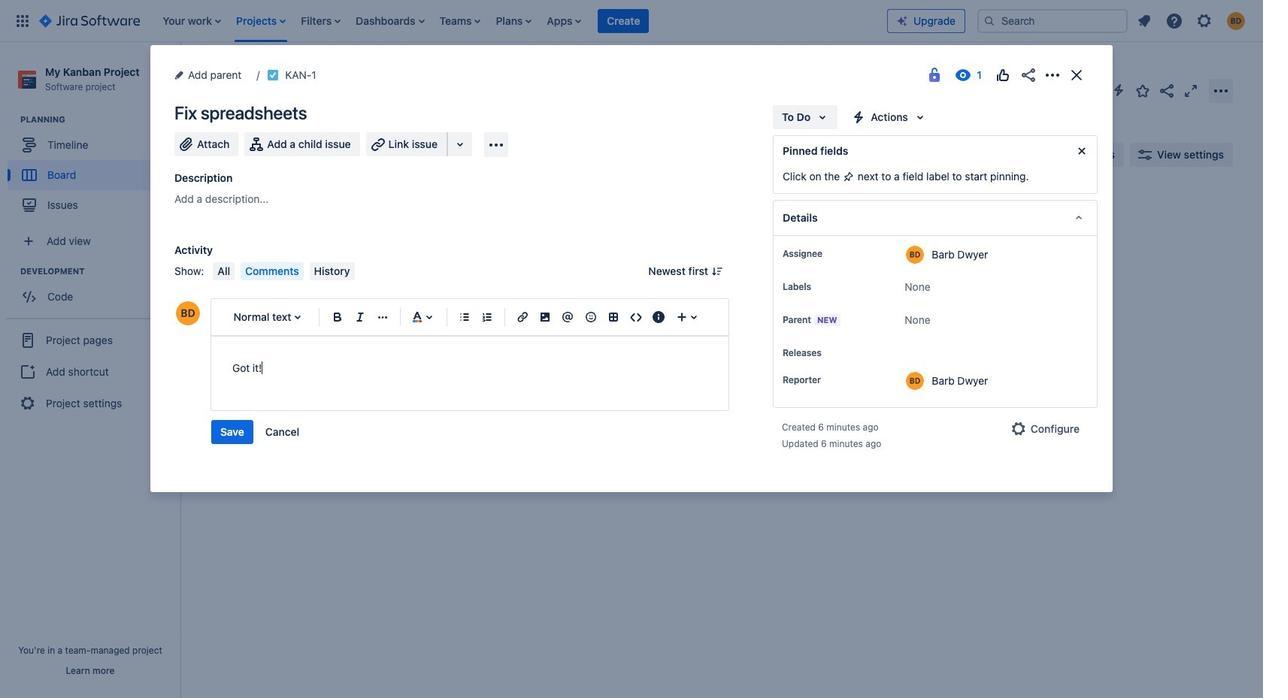 Task type: locate. For each thing, give the bounding box(es) containing it.
task image
[[267, 69, 279, 81], [223, 272, 235, 284]]

Search this board text field
[[212, 141, 281, 168]]

enter full screen image
[[1183, 82, 1201, 100]]

banner
[[0, 0, 1264, 42]]

numbered list ⌘⇧7 image
[[478, 308, 497, 326]]

1 vertical spatial task image
[[223, 272, 235, 284]]

vote options: no one has voted for this issue yet. image
[[994, 66, 1013, 84]]

italic ⌘i image
[[351, 308, 369, 326]]

link image
[[514, 308, 532, 326]]

info panel image
[[650, 308, 668, 326]]

0 vertical spatial heading
[[20, 114, 180, 126]]

assignee pin to top. only you can see pinned fields. image
[[826, 248, 838, 260]]

primary element
[[9, 0, 888, 42]]

group
[[8, 114, 180, 225], [8, 266, 180, 317], [6, 318, 175, 425], [211, 421, 309, 445]]

list item
[[158, 0, 226, 42], [232, 0, 291, 42], [297, 0, 345, 42], [351, 0, 429, 42], [435, 0, 486, 42], [492, 0, 537, 42], [543, 0, 586, 42], [598, 8, 650, 33]]

bold ⌘b image
[[328, 308, 346, 326]]

search image
[[984, 15, 996, 27]]

more information about barb dwyer image
[[907, 246, 925, 264]]

dialog
[[150, 45, 1113, 493]]

Comment - Main content area, start typing to enter text. text field
[[232, 360, 708, 378]]

list
[[155, 0, 888, 42], [1131, 7, 1255, 34]]

jira software image
[[39, 12, 140, 30], [39, 12, 140, 30]]

sidebar element
[[0, 42, 181, 699]]

menu bar
[[210, 263, 358, 281]]

heading
[[20, 114, 180, 126], [20, 266, 180, 278]]

emoji image
[[582, 308, 600, 326]]

mention image
[[559, 308, 577, 326]]

bullet list ⌘⇧8 image
[[456, 308, 474, 326]]

add app image
[[487, 136, 506, 154]]

1 vertical spatial heading
[[20, 266, 180, 278]]

0 vertical spatial task image
[[267, 69, 279, 81]]

1 heading from the top
[[20, 114, 180, 126]]

Search field
[[978, 9, 1128, 33]]

None search field
[[978, 9, 1128, 33]]



Task type: vqa. For each thing, say whether or not it's contained in the screenshot.
More information about Barb Dwyer icon
yes



Task type: describe. For each thing, give the bounding box(es) containing it.
close image
[[1068, 66, 1086, 84]]

table image
[[605, 308, 623, 326]]

0 horizontal spatial list
[[155, 0, 888, 42]]

more formatting image
[[374, 308, 392, 326]]

link web pages and more image
[[451, 135, 469, 153]]

details element
[[773, 200, 1098, 236]]

list item inside primary "element"
[[598, 8, 650, 33]]

1 horizontal spatial task image
[[267, 69, 279, 81]]

reporter pin to top. only you can see pinned fields. image
[[824, 375, 836, 387]]

create column image
[[850, 197, 868, 215]]

star kan board image
[[1134, 82, 1152, 100]]

actions image
[[1044, 66, 1062, 84]]

2 heading from the top
[[20, 266, 180, 278]]

code snippet image
[[627, 308, 645, 326]]

0 horizontal spatial task image
[[223, 272, 235, 284]]

more information about barb dwyer image
[[907, 372, 925, 390]]

copy link to issue image
[[313, 68, 326, 80]]

hide message image
[[1073, 142, 1092, 160]]

add image, video, or file image
[[537, 308, 555, 326]]

labels pin to top. only you can see pinned fields. image
[[815, 281, 827, 293]]

1 horizontal spatial list
[[1131, 7, 1255, 34]]

add people image
[[370, 146, 388, 164]]



